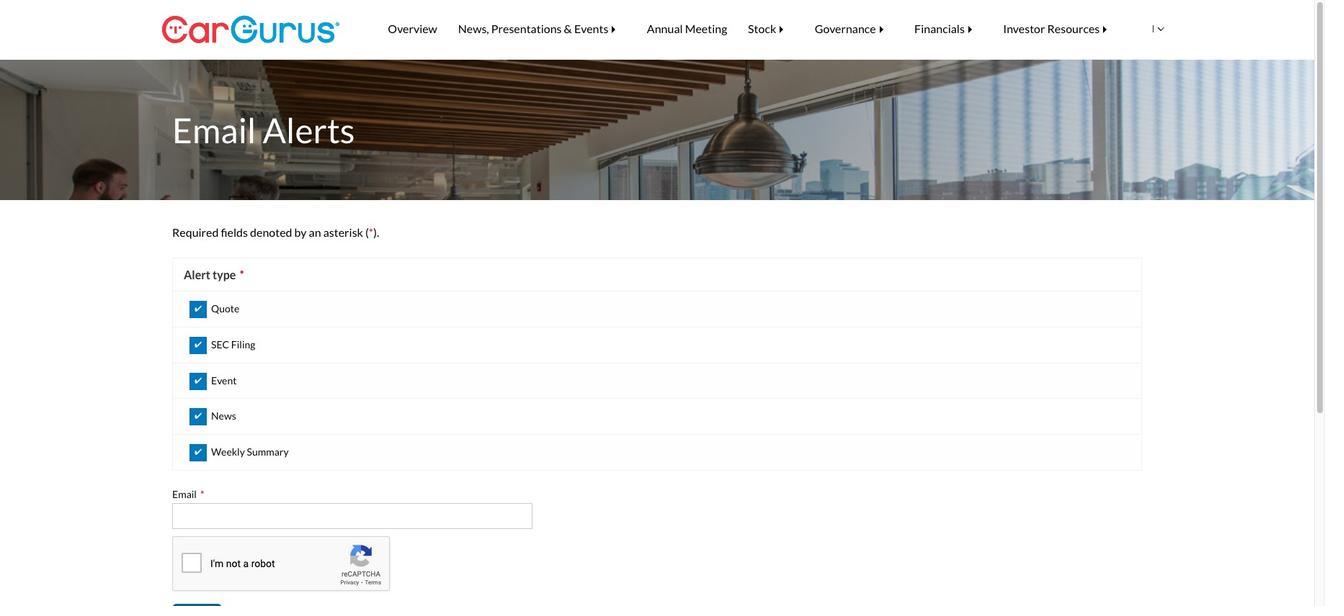 Task type: describe. For each thing, give the bounding box(es) containing it.
governance link
[[804, 12, 904, 46]]

asterisk
[[323, 226, 363, 239]]

news
[[211, 410, 236, 422]]

overview
[[388, 22, 437, 35]]

email for email
[[172, 488, 197, 501]]

events
[[574, 22, 608, 35]]

news,
[[458, 22, 489, 35]]

overview link
[[378, 12, 448, 46]]

stock
[[748, 22, 776, 35]]

sec filing
[[211, 338, 255, 351]]

denoted
[[250, 226, 292, 239]]

investor resources
[[1003, 22, 1100, 35]]

weekly
[[211, 446, 245, 458]]

(
[[365, 226, 369, 239]]

fields
[[221, 226, 248, 239]]

news, presentations & events
[[458, 22, 608, 35]]

menu bar containing overview
[[356, 0, 1149, 58]]

an
[[309, 226, 321, 239]]

event
[[211, 374, 237, 387]]

en button
[[1117, 8, 1172, 49]]



Task type: locate. For each thing, give the bounding box(es) containing it.
en
[[1141, 22, 1154, 34]]

stock link
[[738, 12, 804, 46]]

Email email field
[[172, 504, 532, 530]]

).
[[373, 226, 379, 239]]

sec
[[211, 338, 229, 351]]

1 email from the top
[[172, 109, 256, 151]]

resources
[[1047, 22, 1100, 35]]

financials
[[914, 22, 965, 35]]

filing
[[231, 338, 255, 351]]

0 vertical spatial email
[[172, 109, 256, 151]]

weekly summary
[[211, 446, 289, 458]]

alert
[[184, 268, 210, 282]]

investor resources link
[[993, 12, 1128, 46]]

&
[[564, 22, 572, 35]]

governance
[[815, 22, 876, 35]]

alert type
[[184, 268, 236, 282]]

annual meeting link
[[637, 12, 738, 46]]

required
[[172, 226, 219, 239]]

meeting
[[685, 22, 727, 35]]

cargurus logo image
[[161, 0, 340, 59]]

menu bar
[[356, 0, 1149, 58]]

quote
[[211, 303, 239, 315]]

annual
[[647, 22, 683, 35]]

email alerts
[[172, 109, 355, 151]]

email
[[172, 109, 256, 151], [172, 488, 197, 501]]

news, presentations & events link
[[448, 12, 637, 46]]

type
[[213, 268, 236, 282]]

summary
[[247, 446, 289, 458]]

annual meeting
[[647, 22, 727, 35]]

required fields denoted by an asterisk (
[[172, 226, 369, 239]]

1 vertical spatial email
[[172, 488, 197, 501]]

financials link
[[904, 12, 993, 46]]

by
[[294, 226, 307, 239]]

2 email from the top
[[172, 488, 197, 501]]

alerts
[[263, 109, 355, 151]]

email for email alerts
[[172, 109, 256, 151]]

investor
[[1003, 22, 1045, 35]]

None submit
[[172, 605, 222, 607]]

presentations
[[491, 22, 562, 35]]



Task type: vqa. For each thing, say whether or not it's contained in the screenshot.
menu bar containing Overview
yes



